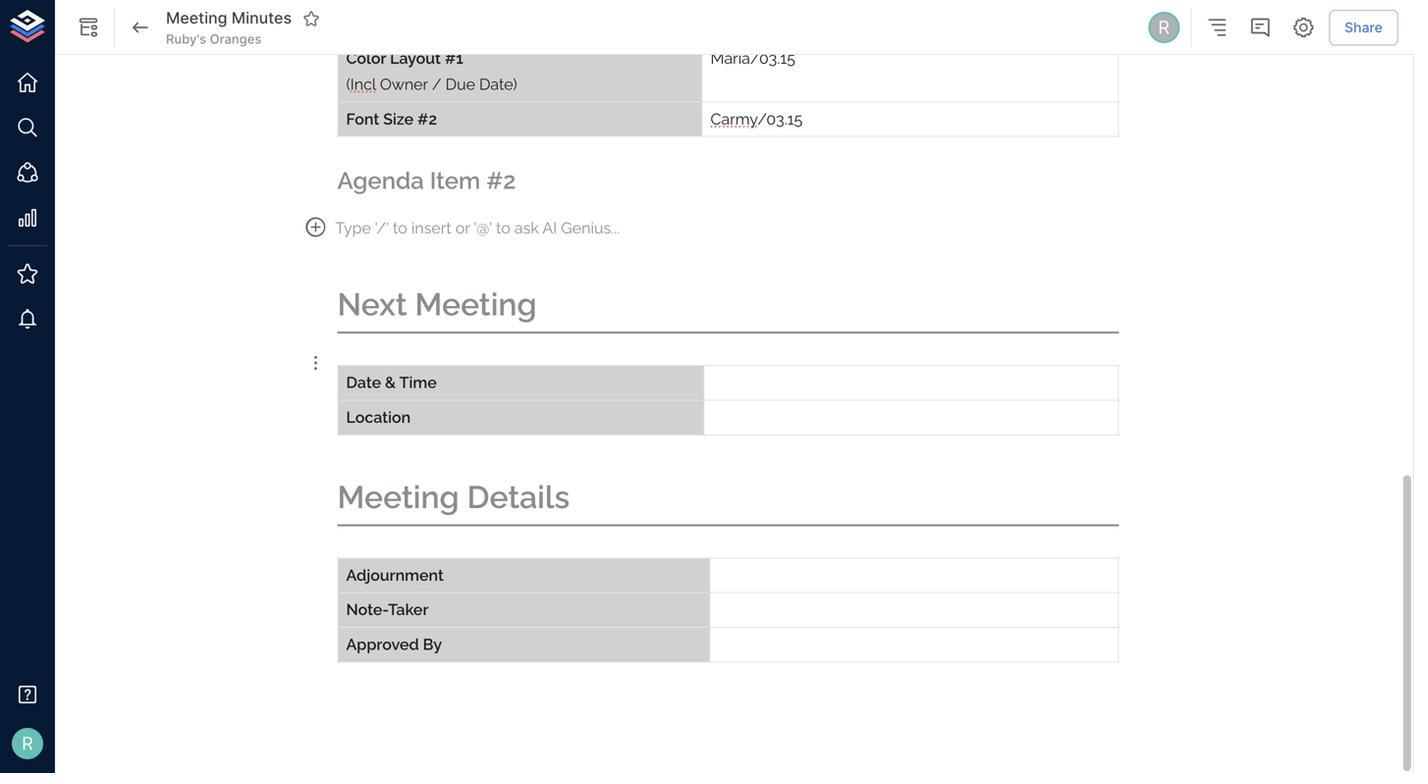 Task type: vqa. For each thing, say whether or not it's contained in the screenshot.
second the test from the left
no



Task type: describe. For each thing, give the bounding box(es) containing it.
due
[[446, 75, 475, 93]]

ruby's
[[166, 31, 206, 47]]

0 horizontal spatial r button
[[6, 723, 49, 766]]

size
[[383, 110, 414, 128]]

date & time
[[346, 374, 437, 392]]

approved
[[346, 636, 419, 654]]

share
[[1345, 19, 1383, 36]]

meeting minutes
[[166, 9, 292, 28]]

go back image
[[129, 16, 152, 39]]

date)
[[479, 75, 517, 93]]

location
[[346, 409, 411, 427]]

adjournment
[[346, 566, 444, 585]]

/
[[432, 75, 442, 93]]

approved by
[[346, 636, 442, 654]]

share button
[[1329, 10, 1399, 45]]

next meeting
[[337, 286, 537, 323]]

agenda
[[337, 167, 424, 195]]

item
[[430, 167, 481, 195]]

details
[[467, 479, 570, 516]]

owner
[[380, 75, 428, 93]]

note-
[[346, 601, 388, 619]]

date
[[346, 374, 381, 392]]

next
[[337, 286, 407, 323]]

show wiki image
[[77, 16, 100, 39]]

color layout #1 (incl owner / due date)
[[346, 49, 517, 93]]

(incl
[[346, 75, 376, 93]]

#2 for font size #2
[[417, 110, 437, 128]]

&
[[385, 374, 396, 392]]



Task type: locate. For each thing, give the bounding box(es) containing it.
0 vertical spatial r button
[[1145, 9, 1183, 46]]

1 vertical spatial r
[[22, 733, 33, 755]]

minutes
[[232, 9, 292, 28]]

settings image
[[1292, 16, 1315, 39]]

r
[[1158, 17, 1170, 38], [22, 733, 33, 755]]

0 horizontal spatial r
[[22, 733, 33, 755]]

maria/03.15
[[711, 49, 795, 67]]

meeting
[[166, 9, 227, 28], [415, 286, 537, 323], [337, 479, 459, 516]]

0 vertical spatial #2
[[417, 110, 437, 128]]

r button
[[1145, 9, 1183, 46], [6, 723, 49, 766]]

0 vertical spatial meeting
[[166, 9, 227, 28]]

meeting up adjournment
[[337, 479, 459, 516]]

#2
[[417, 110, 437, 128], [486, 167, 516, 195]]

ruby's oranges link
[[166, 30, 262, 48]]

oranges
[[210, 31, 262, 47]]

1 vertical spatial meeting
[[415, 286, 537, 323]]

0 horizontal spatial #2
[[417, 110, 437, 128]]

meeting up ruby's
[[166, 9, 227, 28]]

1 vertical spatial r button
[[6, 723, 49, 766]]

taker
[[388, 601, 429, 619]]

#2 for agenda item #2
[[486, 167, 516, 195]]

time
[[399, 374, 437, 392]]

1 vertical spatial #2
[[486, 167, 516, 195]]

#2 right item at the left top
[[486, 167, 516, 195]]

comments image
[[1249, 16, 1272, 39]]

meeting for details
[[337, 479, 459, 516]]

#2 right size
[[417, 110, 437, 128]]

1 horizontal spatial r button
[[1145, 9, 1183, 46]]

1 horizontal spatial #2
[[486, 167, 516, 195]]

font
[[346, 110, 379, 128]]

#1
[[445, 49, 463, 67]]

meeting up time
[[415, 286, 537, 323]]

r for the rightmost r button
[[1158, 17, 1170, 38]]

table of contents image
[[1205, 16, 1229, 39]]

0 vertical spatial r
[[1158, 17, 1170, 38]]

by
[[423, 636, 442, 654]]

note-taker
[[346, 601, 429, 619]]

ruby's oranges
[[166, 31, 262, 47]]

layout
[[390, 49, 441, 67]]

font size #2
[[346, 110, 437, 128]]

r for left r button
[[22, 733, 33, 755]]

favorite image
[[303, 10, 320, 27]]

agenda item #2
[[337, 167, 516, 195]]

carmy/03.15
[[711, 110, 803, 128]]

2 vertical spatial meeting
[[337, 479, 459, 516]]

color
[[346, 49, 386, 67]]

meeting for minutes
[[166, 9, 227, 28]]

meeting details
[[337, 479, 570, 516]]

1 horizontal spatial r
[[1158, 17, 1170, 38]]



